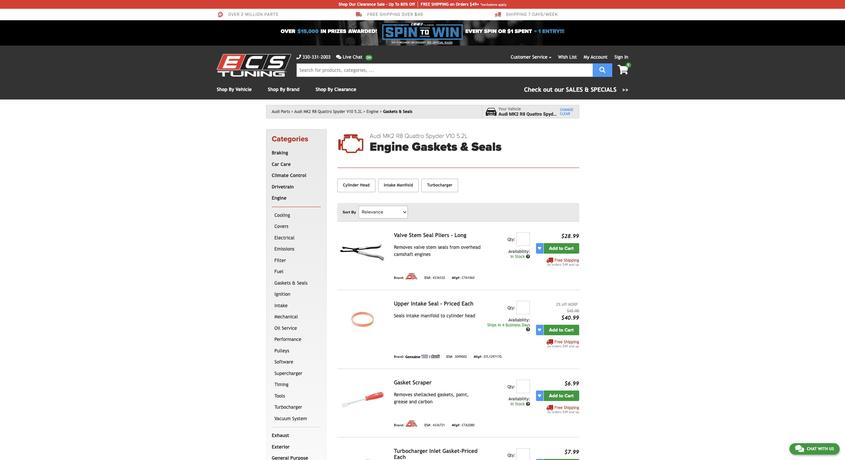 Task type: describe. For each thing, give the bounding box(es) containing it.
shopping cart image
[[618, 65, 629, 75]]

list
[[570, 54, 577, 60]]

audi for audi parts
[[272, 109, 280, 114]]

tools
[[275, 394, 285, 399]]

up for $28.99
[[576, 263, 579, 267]]

to for valve stem seal pliers - long
[[559, 246, 564, 251]]

vacuum system
[[275, 416, 307, 422]]

2 vertical spatial es#:
[[425, 424, 432, 427]]

change
[[560, 108, 574, 112]]

5.2l inside the your vehicle audi mk2 r8 quattro spyder v10 5.2l
[[568, 111, 577, 117]]

& inside engine subcategories element
[[292, 280, 296, 286]]

chat with us link
[[790, 444, 840, 455]]

purchase
[[397, 41, 411, 44]]

add for $28.99
[[549, 246, 558, 251]]

2 vertical spatial -
[[441, 301, 442, 307]]

shop for shop by clearance
[[316, 87, 326, 92]]

wish
[[559, 54, 568, 60]]

to for upper intake seal - priced each
[[559, 327, 564, 333]]

free shipping on orders $49 and up for $28.99
[[548, 258, 579, 267]]

every
[[466, 28, 483, 35]]

clear link
[[560, 112, 574, 116]]

msrp
[[569, 302, 578, 307]]

service for customer service
[[533, 54, 548, 60]]

2 free shipping on orders $49 and up from the top
[[548, 340, 579, 348]]

2% off msrp $42.00 $40.99
[[556, 302, 579, 321]]

add to cart for $6.99
[[549, 393, 574, 399]]

ecs tuning 'spin to win' contest logo image
[[383, 23, 463, 40]]

and for gasket scraper
[[569, 410, 575, 414]]

by for clearance
[[328, 87, 333, 92]]

shipping for valve stem seal pliers - long
[[564, 258, 579, 263]]

shipping
[[380, 12, 401, 17]]

gaskets inside audi mk2 r8 quattro spyder v10 5.2l engine gaskets & seals
[[412, 140, 458, 154]]

upper intake seal - priced each
[[394, 301, 474, 307]]

mfg#: 07l129717g
[[474, 355, 502, 359]]

from
[[450, 245, 460, 250]]

entry!!!
[[543, 28, 565, 35]]

r8 for audi mk2 r8 quattro spyder v10 5.2l
[[312, 109, 317, 114]]

shop by vehicle link
[[217, 87, 252, 92]]

1 horizontal spatial each
[[462, 301, 474, 307]]

v10 for audi mk2 r8 quattro spyder v10 5.2l
[[347, 109, 353, 114]]

comments image
[[796, 445, 805, 453]]

sales & specials
[[566, 86, 617, 93]]

comments image
[[336, 55, 342, 59]]

ignition link
[[273, 289, 320, 300]]

software
[[275, 360, 293, 365]]

$49 for gasket scraper
[[563, 410, 568, 414]]

filter
[[275, 258, 286, 263]]

ping
[[440, 2, 449, 7]]

shop our clearance sale - up to 80% off link
[[339, 1, 418, 7]]

customer service button
[[511, 54, 552, 61]]

upper
[[394, 301, 410, 307]]

removes for valve
[[394, 245, 413, 250]]

up for $6.99
[[576, 410, 579, 414]]

quattro for audi mk2 r8 quattro spyder v10 5.2l
[[318, 109, 332, 114]]

spyder for audi mk2 r8 quattro spyder v10 5.2l engine gaskets & seals
[[426, 132, 444, 140]]

us
[[830, 447, 834, 452]]

see
[[427, 41, 432, 44]]

Search text field
[[297, 63, 593, 77]]

turbocharger inlet gasket-priced each
[[394, 448, 478, 460]]

our
[[349, 2, 356, 7]]

software link
[[273, 357, 320, 368]]

free for valve stem seal pliers - long
[[555, 258, 563, 263]]

es#: 3099002
[[447, 355, 467, 359]]

es#4336721 - cta2080 - gasket scraper - removes shellacked gaskets, paint, grease and carbon - cta tools - audi bmw volkswagen mercedes benz mini porsche image
[[337, 380, 389, 418]]

turbocharger for left turbocharger link
[[275, 405, 302, 410]]

shop by brand
[[268, 87, 300, 92]]

sort
[[343, 210, 350, 215]]

million
[[245, 12, 263, 17]]

=
[[534, 28, 537, 35]]

pulleys
[[275, 348, 289, 354]]

mk2 inside the your vehicle audi mk2 r8 quattro spyder v10 5.2l
[[509, 111, 519, 117]]

add to cart button for $28.99
[[544, 243, 579, 254]]

gaskets inside engine subcategories element
[[275, 280, 291, 286]]

shipping for gasket scraper
[[564, 406, 579, 410]]

seals inside engine subcategories element
[[297, 280, 308, 286]]

clear
[[560, 112, 571, 116]]

quattro inside the your vehicle audi mk2 r8 quattro spyder v10 5.2l
[[527, 111, 542, 117]]

car care link
[[271, 159, 320, 170]]

es#: 4336532
[[425, 276, 445, 280]]

by for vehicle
[[229, 87, 234, 92]]

and for valve stem seal pliers - long
[[569, 263, 575, 267]]

0 vertical spatial in
[[321, 28, 326, 35]]

4336721
[[433, 424, 445, 427]]

clearance for our
[[357, 2, 376, 7]]

my
[[584, 54, 590, 60]]

car
[[272, 162, 279, 167]]

add to wish list image for $6.99
[[538, 394, 542, 398]]

- for sale
[[386, 2, 388, 7]]

service for oil service
[[282, 326, 297, 331]]

engines
[[415, 252, 431, 257]]

exterior link
[[271, 442, 320, 453]]

qty: for upper intake seal - priced each
[[508, 306, 516, 310]]

supercharger
[[275, 371, 303, 376]]

2 add from the top
[[549, 327, 558, 333]]

with
[[818, 447, 828, 452]]

orders for $6.99
[[552, 410, 562, 414]]

$28.99
[[562, 233, 579, 240]]

1 vertical spatial engine link
[[271, 193, 320, 204]]

es#4336532 - cta1060 - valve stem seal pliers - long - removes valve stem seals from overhead camshaft engines - cta tools - audi bmw volkswagen mercedes benz mini porsche image
[[337, 232, 389, 271]]

free shipping over $49 link
[[356, 11, 423, 18]]

0 vertical spatial gaskets
[[383, 109, 398, 114]]

turbocharger for turbocharger inlet gasket-priced each
[[394, 448, 428, 455]]

$49 for valve stem seal pliers - long
[[563, 263, 568, 267]]

ships in 4 business days
[[488, 323, 530, 328]]

prizes
[[328, 28, 347, 35]]

timing
[[275, 382, 289, 388]]

chat with us
[[807, 447, 834, 452]]

shop for shop our clearance sale - up to 80% off
[[339, 2, 348, 7]]

removes for gasket
[[394, 392, 413, 398]]

gasket-
[[443, 448, 462, 455]]

0 vertical spatial chat
[[353, 54, 363, 60]]

over
[[402, 12, 414, 17]]

0 horizontal spatial turbocharger link
[[273, 402, 320, 413]]

over $15,000 in prizes
[[281, 28, 347, 35]]

climate
[[272, 173, 289, 178]]

sale
[[377, 2, 385, 7]]

shipping 7 days/week
[[506, 12, 558, 17]]

spent
[[515, 28, 532, 35]]

ship
[[432, 2, 440, 7]]

in for $28.99
[[511, 254, 514, 259]]

brand: for valve
[[394, 276, 404, 280]]

3 availability: from the top
[[509, 397, 530, 402]]

availability: for long
[[509, 249, 530, 254]]

exhaust
[[272, 433, 289, 439]]

shop by clearance
[[316, 87, 356, 92]]

question circle image for $6.99
[[526, 402, 530, 406]]

engine inside audi mk2 r8 quattro spyder v10 5.2l engine gaskets & seals
[[370, 140, 409, 154]]

to for gasket scraper
[[559, 393, 564, 399]]

0 vertical spatial vehicle
[[236, 87, 252, 92]]

shipping 7 days/week link
[[495, 11, 558, 18]]

engine for bottommost engine link
[[272, 196, 287, 201]]

pulleys link
[[273, 346, 320, 357]]

0 vertical spatial engine link
[[367, 109, 382, 114]]

stock for $6.99
[[515, 402, 525, 407]]

orders
[[456, 2, 469, 7]]

shop by clearance link
[[316, 87, 356, 92]]

over 2 million parts
[[228, 12, 279, 17]]

cta tools - corporate logo image for stem
[[406, 273, 418, 279]]

sign
[[615, 54, 623, 60]]

parts
[[265, 12, 279, 17]]

oil service
[[275, 326, 297, 331]]

audi mk2 r8 quattro spyder v10 5.2l
[[295, 109, 362, 114]]

timing link
[[273, 380, 320, 391]]

2 add to cart button from the top
[[544, 325, 579, 335]]

$7.99
[[565, 449, 579, 456]]

shop for shop by brand
[[268, 87, 279, 92]]

inlet
[[430, 448, 441, 455]]

phone image
[[297, 55, 301, 59]]

availability: for each
[[509, 318, 530, 323]]

2
[[241, 12, 244, 17]]

vacuum system link
[[273, 413, 320, 425]]

$49+
[[470, 2, 480, 7]]

by right sort
[[351, 210, 356, 215]]

head
[[360, 183, 370, 188]]

2 add to wish list image from the top
[[538, 329, 542, 332]]

off
[[409, 2, 415, 7]]

exhaust link
[[271, 430, 320, 442]]

valve
[[394, 232, 408, 239]]

0 vertical spatial in
[[625, 54, 629, 60]]

over for over 2 million parts
[[228, 12, 240, 17]]



Task type: vqa. For each thing, say whether or not it's contained in the screenshot.
enjoy. on the right of the page
no



Task type: locate. For each thing, give the bounding box(es) containing it.
by for brand
[[280, 87, 285, 92]]

1 question circle image from the top
[[526, 255, 530, 259]]

1 vertical spatial es#:
[[447, 355, 454, 359]]

manifold
[[397, 183, 413, 188]]

audi for audi mk2 r8 quattro spyder v10 5.2l engine gaskets & seals
[[370, 132, 382, 140]]

in left prizes
[[321, 28, 326, 35]]

in stock for $28.99
[[511, 254, 526, 259]]

2 stock from the top
[[515, 402, 525, 407]]

- left up
[[386, 2, 388, 7]]

sales & specials link
[[524, 85, 629, 94]]

removes valve stem seals from overhead camshaft engines
[[394, 245, 481, 257]]

add to cart for $28.99
[[549, 246, 574, 251]]

- up seals intake manifold to cylinder head on the bottom of the page
[[441, 301, 442, 307]]

2 add to cart from the top
[[549, 327, 574, 333]]

shop our clearance sale - up to 80% off
[[339, 2, 415, 7]]

supercharger link
[[273, 368, 320, 380]]

shipping down $28.99
[[564, 258, 579, 263]]

shop by brand link
[[268, 87, 300, 92]]

turbocharger inside turbocharger inlet gasket-priced each
[[394, 448, 428, 455]]

vacuum
[[275, 416, 291, 422]]

3 cart from the top
[[565, 393, 574, 399]]

shipping down $40.99
[[564, 340, 579, 345]]

1 vertical spatial cart
[[565, 327, 574, 333]]

1 vertical spatial -
[[451, 232, 453, 239]]

add to wish list image
[[538, 247, 542, 250], [538, 329, 542, 332], [538, 394, 542, 398]]

0 vertical spatial each
[[462, 301, 474, 307]]

in stock for $6.99
[[511, 402, 526, 407]]

1 vertical spatial clearance
[[335, 87, 356, 92]]

0 vertical spatial brand:
[[394, 276, 404, 280]]

*exclusions
[[481, 3, 498, 6]]

1 stock from the top
[[515, 254, 525, 259]]

1 horizontal spatial priced
[[462, 448, 478, 455]]

2 vertical spatial cart
[[565, 393, 574, 399]]

care
[[281, 162, 291, 167]]

1 vertical spatial removes
[[394, 392, 413, 398]]

engine for topmost engine link
[[367, 109, 379, 114]]

intake inside engine subcategories element
[[275, 303, 288, 308]]

0 vertical spatial mfg#:
[[452, 276, 461, 280]]

control
[[290, 173, 307, 178]]

shipping left 7
[[506, 12, 527, 17]]

free shipping on orders $49 and up for $6.99
[[548, 406, 579, 414]]

2 horizontal spatial -
[[451, 232, 453, 239]]

1 vertical spatial add
[[549, 327, 558, 333]]

1 vertical spatial service
[[282, 326, 297, 331]]

clearance right our
[[357, 2, 376, 7]]

over for over $15,000 in prizes
[[281, 28, 296, 35]]

over left $15,000
[[281, 28, 296, 35]]

2 vertical spatial add to wish list image
[[538, 394, 542, 398]]

intake for intake
[[275, 303, 288, 308]]

0 vertical spatial cart
[[565, 246, 574, 251]]

brand: for gasket
[[394, 424, 404, 427]]

2 cta tools - corporate logo image from the top
[[406, 421, 418, 427]]

brand: down "camshaft"
[[394, 276, 404, 280]]

brand: down grease
[[394, 424, 404, 427]]

shellacked
[[414, 392, 436, 398]]

on for upper intake seal - priced each
[[548, 345, 551, 348]]

v10 inside audi mk2 r8 quattro spyder v10 5.2l engine gaskets & seals
[[446, 132, 455, 140]]

1 vertical spatial turbocharger
[[275, 405, 302, 410]]

braking link
[[271, 148, 320, 159]]

$49 down $40.99
[[563, 345, 568, 348]]

free for upper intake seal - priced each
[[555, 340, 563, 345]]

0 vertical spatial over
[[228, 12, 240, 17]]

1 cta tools - corporate logo image from the top
[[406, 273, 418, 279]]

1 availability: from the top
[[509, 249, 530, 254]]

every spin or $1 spent = 1 entry!!!
[[466, 28, 565, 35]]

0 vertical spatial cta tools - corporate logo image
[[406, 273, 418, 279]]

qty: for gasket scraper
[[508, 385, 516, 389]]

cta tools - corporate logo image left es#: 4336532
[[406, 273, 418, 279]]

brand: left genuine volkswagen audi - corporate logo
[[394, 355, 404, 359]]

gaskets & seals inside engine subcategories element
[[275, 280, 308, 286]]

1 horizontal spatial engine link
[[367, 109, 382, 114]]

1 vertical spatial gaskets & seals
[[275, 280, 308, 286]]

intake for intake manifold
[[384, 183, 396, 188]]

v10 for audi mk2 r8 quattro spyder v10 5.2l engine gaskets & seals
[[446, 132, 455, 140]]

add to cart down $40.99
[[549, 327, 574, 333]]

1 horizontal spatial v10
[[446, 132, 455, 140]]

cta tools - corporate logo image
[[406, 273, 418, 279], [406, 421, 418, 427]]

0 horizontal spatial each
[[394, 454, 406, 460]]

cooling link
[[273, 210, 320, 221]]

cta2080
[[462, 424, 475, 427]]

add to cart button down $28.99
[[544, 243, 579, 254]]

service right customer
[[533, 54, 548, 60]]

1 horizontal spatial spyder
[[426, 132, 444, 140]]

1 add to cart from the top
[[549, 246, 574, 251]]

0 vertical spatial gaskets & seals
[[383, 109, 413, 114]]

1 horizontal spatial intake
[[384, 183, 396, 188]]

priced up cylinder
[[444, 301, 460, 307]]

1 vertical spatial up
[[576, 345, 579, 348]]

add to cart down $28.99
[[549, 246, 574, 251]]

free shipping on orders $49 and up down $6.99
[[548, 406, 579, 414]]

brand:
[[394, 276, 404, 280], [394, 355, 404, 359], [394, 424, 404, 427]]

vehicle right the your
[[508, 107, 521, 111]]

system
[[292, 416, 307, 422]]

audi parts link
[[272, 109, 294, 114]]

add to cart button for $6.99
[[544, 391, 579, 401]]

mfg#: for long
[[452, 276, 461, 280]]

live chat link
[[336, 54, 373, 61]]

sign in link
[[615, 54, 629, 60]]

0 vertical spatial turbocharger
[[427, 183, 453, 188]]

2 vertical spatial brand:
[[394, 424, 404, 427]]

vehicle inside the your vehicle audi mk2 r8 quattro spyder v10 5.2l
[[508, 107, 521, 111]]

2 vertical spatial question circle image
[[526, 402, 530, 406]]

ecs tuning image
[[217, 54, 291, 77]]

0 horizontal spatial 5.2l
[[355, 109, 362, 114]]

4336532
[[433, 276, 445, 280]]

stem
[[426, 245, 437, 250]]

up down $40.99
[[576, 345, 579, 348]]

shipping for upper intake seal - priced each
[[564, 340, 579, 345]]

1 vertical spatial in
[[511, 254, 514, 259]]

- left long
[[451, 232, 453, 239]]

- inside 'shop our clearance sale - up to 80% off' link
[[386, 2, 388, 7]]

mechanical
[[275, 314, 298, 320]]

1 up from the top
[[576, 263, 579, 267]]

2 in stock from the top
[[511, 402, 526, 407]]

r8 inside the your vehicle audi mk2 r8 quattro spyder v10 5.2l
[[520, 111, 526, 117]]

1 vertical spatial engine
[[370, 140, 409, 154]]

0 horizontal spatial mk2
[[304, 109, 311, 114]]

in
[[321, 28, 326, 35], [498, 323, 501, 328]]

audi inside the your vehicle audi mk2 r8 quattro spyder v10 5.2l
[[499, 111, 508, 117]]

each inside turbocharger inlet gasket-priced each
[[394, 454, 406, 460]]

mk2
[[304, 109, 311, 114], [509, 111, 519, 117], [383, 132, 395, 140]]

add to cart down $6.99
[[549, 393, 574, 399]]

by up audi mk2 r8 quattro spyder v10 5.2l link at the left top of the page
[[328, 87, 333, 92]]

5.2l for audi mk2 r8 quattro spyder v10 5.2l
[[355, 109, 362, 114]]

wish list link
[[559, 54, 577, 60]]

3 qty: from the top
[[508, 385, 516, 389]]

2 vertical spatial add
[[549, 393, 558, 399]]

1 horizontal spatial quattro
[[405, 132, 424, 140]]

on for valve stem seal pliers - long
[[548, 263, 551, 267]]

1 free shipping on orders $49 and up from the top
[[548, 258, 579, 267]]

and inside "removes shellacked gaskets, paint, grease and carbon"
[[409, 399, 417, 405]]

and
[[569, 263, 575, 267], [569, 345, 575, 348], [409, 399, 417, 405], [569, 410, 575, 414]]

free shipping on orders $49 and up
[[548, 258, 579, 267], [548, 340, 579, 348], [548, 406, 579, 414]]

by left brand
[[280, 87, 285, 92]]

engine inside category navigation element
[[272, 196, 287, 201]]

free for gasket scraper
[[555, 406, 563, 410]]

question circle image
[[526, 255, 530, 259], [526, 328, 530, 332], [526, 402, 530, 406]]

3099002
[[455, 355, 467, 359]]

on for gasket scraper
[[548, 410, 551, 414]]

in for $6.99
[[511, 402, 514, 407]]

spyder for audi mk2 r8 quattro spyder v10 5.2l
[[333, 109, 345, 114]]

3 up from the top
[[576, 410, 579, 414]]

1 horizontal spatial vehicle
[[508, 107, 521, 111]]

0 link
[[613, 62, 631, 75]]

cart down $28.99
[[565, 246, 574, 251]]

and for upper intake seal - priced each
[[569, 345, 575, 348]]

add to cart button down $6.99
[[544, 391, 579, 401]]

change link
[[560, 108, 574, 112]]

330-331-2003
[[303, 54, 331, 60]]

live chat
[[343, 54, 363, 60]]

0 vertical spatial question circle image
[[526, 255, 530, 259]]

necessary.
[[411, 41, 427, 44]]

your
[[499, 107, 507, 111]]

in
[[625, 54, 629, 60], [511, 254, 514, 259], [511, 402, 514, 407]]

camshaft
[[394, 252, 414, 257]]

mfg#: cta2080
[[452, 424, 475, 427]]

emissions link
[[273, 244, 320, 255]]

audi inside audi mk2 r8 quattro spyder v10 5.2l engine gaskets & seals
[[370, 132, 382, 140]]

$49 down $28.99
[[563, 263, 568, 267]]

your vehicle audi mk2 r8 quattro spyder v10 5.2l
[[499, 107, 577, 117]]

1 vertical spatial in
[[498, 323, 501, 328]]

intake
[[406, 313, 419, 319]]

es#3099002 - 07l129717g - upper intake seal - priced each - seals intake manifold to cylinder head - genuine volkswagen audi - audi image
[[337, 301, 389, 339]]

es#: for -
[[447, 355, 454, 359]]

1 vertical spatial add to wish list image
[[538, 329, 542, 332]]

rules
[[445, 41, 453, 44]]

intake inside "link"
[[384, 183, 396, 188]]

mk2 for audi mk2 r8 quattro spyder v10 5.2l
[[304, 109, 311, 114]]

removes inside "removes shellacked gaskets, paint, grease and carbon"
[[394, 392, 413, 398]]

2 availability: from the top
[[509, 318, 530, 323]]

orders for $28.99
[[552, 263, 562, 267]]

priced
[[444, 301, 460, 307], [462, 448, 478, 455]]

add for $6.99
[[549, 393, 558, 399]]

performance link
[[273, 334, 320, 346]]

qty:
[[508, 237, 516, 242], [508, 306, 516, 310], [508, 385, 516, 389], [508, 453, 516, 458]]

spyder inside audi mk2 r8 quattro spyder v10 5.2l engine gaskets & seals
[[426, 132, 444, 140]]

3 question circle image from the top
[[526, 402, 530, 406]]

1 vertical spatial gaskets
[[412, 140, 458, 154]]

es#: left 4336721
[[425, 424, 432, 427]]

in left 4
[[498, 323, 501, 328]]

by down ecs tuning image in the top of the page
[[229, 87, 234, 92]]

service up performance
[[282, 326, 297, 331]]

clearance up audi mk2 r8 quattro spyder v10 5.2l link at the left top of the page
[[335, 87, 356, 92]]

1 horizontal spatial mk2
[[383, 132, 395, 140]]

1 vertical spatial orders
[[552, 345, 562, 348]]

2 brand: from the top
[[394, 355, 404, 359]]

0 vertical spatial service
[[533, 54, 548, 60]]

vehicle down ecs tuning image in the top of the page
[[236, 87, 252, 92]]

engine subcategories element
[[272, 207, 321, 428]]

2 qty: from the top
[[508, 306, 516, 310]]

3 orders from the top
[[552, 410, 562, 414]]

2 vertical spatial mfg#:
[[452, 424, 461, 427]]

cart for $6.99
[[565, 393, 574, 399]]

5.2l inside audi mk2 r8 quattro spyder v10 5.2l engine gaskets & seals
[[457, 132, 468, 140]]

0 vertical spatial turbocharger link
[[422, 179, 458, 192]]

$49 for upper intake seal - priced each
[[563, 345, 568, 348]]

2 horizontal spatial v10
[[559, 111, 567, 117]]

cylinder
[[343, 183, 359, 188]]

1 horizontal spatial gaskets & seals
[[383, 109, 413, 114]]

2 up from the top
[[576, 345, 579, 348]]

free inside "link"
[[367, 12, 379, 17]]

climate control
[[272, 173, 307, 178]]

1 horizontal spatial r8
[[396, 132, 403, 140]]

0 vertical spatial clearance
[[357, 2, 376, 7]]

brand: for upper
[[394, 355, 404, 359]]

chat right live
[[353, 54, 363, 60]]

removes inside the removes valve stem seals from overhead camshaft engines
[[394, 245, 413, 250]]

to
[[395, 2, 399, 7]]

2 vertical spatial free shipping on orders $49 and up
[[548, 406, 579, 414]]

0 vertical spatial priced
[[444, 301, 460, 307]]

vehicle
[[236, 87, 252, 92], [508, 107, 521, 111]]

3 brand: from the top
[[394, 424, 404, 427]]

$49 down $6.99
[[563, 410, 568, 414]]

search image
[[600, 67, 606, 73]]

seal up 'stem'
[[423, 232, 434, 239]]

apply
[[499, 3, 507, 6]]

v10 inside the your vehicle audi mk2 r8 quattro spyder v10 5.2l
[[559, 111, 567, 117]]

2 vertical spatial up
[[576, 410, 579, 414]]

1 brand: from the top
[[394, 276, 404, 280]]

and down $28.99
[[569, 263, 575, 267]]

1 add to cart button from the top
[[544, 243, 579, 254]]

0 vertical spatial add to cart button
[[544, 243, 579, 254]]

shipping inside shipping 7 days/week link
[[506, 12, 527, 17]]

clearance for by
[[335, 87, 356, 92]]

2 horizontal spatial intake
[[411, 301, 427, 307]]

intake left manifold
[[384, 183, 396, 188]]

specials
[[591, 86, 617, 93]]

spyder inside the your vehicle audi mk2 r8 quattro spyder v10 5.2l
[[543, 111, 558, 117]]

quattro for audi mk2 r8 quattro spyder v10 5.2l engine gaskets & seals
[[405, 132, 424, 140]]

customer
[[511, 54, 531, 60]]

0 horizontal spatial quattro
[[318, 109, 332, 114]]

2 question circle image from the top
[[526, 328, 530, 332]]

es#5188 - grt-gsk-004 - turbocharger inlet gasket-priced each - t25/gt25 flange - atp - audi volkswagen image
[[337, 449, 389, 460]]

$49 right over
[[415, 12, 423, 17]]

seals
[[438, 245, 448, 250]]

1 vertical spatial vehicle
[[508, 107, 521, 111]]

cta tools - corporate logo image for scraper
[[406, 421, 418, 427]]

cart down $40.99
[[565, 327, 574, 333]]

5.2l for audi mk2 r8 quattro spyder v10 5.2l engine gaskets & seals
[[457, 132, 468, 140]]

2 horizontal spatial r8
[[520, 111, 526, 117]]

shipping down $6.99
[[564, 406, 579, 410]]

0 vertical spatial add
[[549, 246, 558, 251]]

1 vertical spatial turbocharger link
[[273, 402, 320, 413]]

1 in stock from the top
[[511, 254, 526, 259]]

seal for pliers
[[423, 232, 434, 239]]

drivetrain
[[272, 184, 294, 190]]

3 add to wish list image from the top
[[538, 394, 542, 398]]

question circle image for $28.99
[[526, 255, 530, 259]]

1 horizontal spatial clearance
[[357, 2, 376, 7]]

4 qty: from the top
[[508, 453, 516, 458]]

valve
[[414, 245, 425, 250]]

es#: left 3099002
[[447, 355, 454, 359]]

0 vertical spatial removes
[[394, 245, 413, 250]]

es#: left 4336532
[[425, 276, 432, 280]]

1 add to wish list image from the top
[[538, 247, 542, 250]]

1 add from the top
[[549, 246, 558, 251]]

qty: for valve stem seal pliers - long
[[508, 237, 516, 242]]

brand
[[287, 87, 300, 92]]

intake down ignition
[[275, 303, 288, 308]]

mk2 for audi mk2 r8 quattro spyder v10 5.2l engine gaskets & seals
[[383, 132, 395, 140]]

up down $28.99
[[576, 263, 579, 267]]

0 horizontal spatial gaskets
[[275, 280, 291, 286]]

over left 2
[[228, 12, 240, 17]]

1 horizontal spatial service
[[533, 54, 548, 60]]

removes up "camshaft"
[[394, 245, 413, 250]]

and right grease
[[409, 399, 417, 405]]

oil
[[275, 326, 281, 331]]

priced down cta2080
[[462, 448, 478, 455]]

1 vertical spatial question circle image
[[526, 328, 530, 332]]

up
[[576, 263, 579, 267], [576, 345, 579, 348], [576, 410, 579, 414]]

up down $6.99
[[576, 410, 579, 414]]

1 vertical spatial brand:
[[394, 355, 404, 359]]

2 orders from the top
[[552, 345, 562, 348]]

1 horizontal spatial turbocharger link
[[422, 179, 458, 192]]

cart for $28.99
[[565, 246, 574, 251]]

stock for $28.99
[[515, 254, 525, 259]]

shop for shop by vehicle
[[217, 87, 228, 92]]

2 vertical spatial availability:
[[509, 397, 530, 402]]

removes up grease
[[394, 392, 413, 398]]

climate control link
[[271, 170, 320, 182]]

0 vertical spatial stock
[[515, 254, 525, 259]]

0 horizontal spatial spyder
[[333, 109, 345, 114]]

r8 for audi mk2 r8 quattro spyder v10 5.2l engine gaskets & seals
[[396, 132, 403, 140]]

$6.99
[[565, 381, 579, 387]]

mfg#: left cta2080
[[452, 424, 461, 427]]

1 vertical spatial stock
[[515, 402, 525, 407]]

1 horizontal spatial chat
[[807, 447, 817, 452]]

priced inside turbocharger inlet gasket-priced each
[[462, 448, 478, 455]]

mfg#: left cta1060
[[452, 276, 461, 280]]

- for pliers
[[451, 232, 453, 239]]

my account
[[584, 54, 608, 60]]

1 vertical spatial in stock
[[511, 402, 526, 407]]

audi
[[272, 109, 280, 114], [295, 109, 303, 114], [499, 111, 508, 117], [370, 132, 382, 140]]

audi for audi mk2 r8 quattro spyder v10 5.2l
[[295, 109, 303, 114]]

filter link
[[273, 255, 320, 266]]

0 vertical spatial availability:
[[509, 249, 530, 254]]

es#: for pliers
[[425, 276, 432, 280]]

and down $40.99
[[569, 345, 575, 348]]

official
[[433, 41, 444, 44]]

seal for -
[[429, 301, 439, 307]]

performance
[[275, 337, 301, 342]]

parts
[[281, 109, 290, 114]]

category navigation element
[[266, 129, 327, 460]]

& inside audi mk2 r8 quattro spyder v10 5.2l engine gaskets & seals
[[461, 140, 469, 154]]

1 removes from the top
[[394, 245, 413, 250]]

add to wish list image for $28.99
[[538, 247, 542, 250]]

1 horizontal spatial over
[[281, 28, 296, 35]]

3 add to cart from the top
[[549, 393, 574, 399]]

service inside engine subcategories element
[[282, 326, 297, 331]]

sales
[[566, 86, 583, 93]]

0 horizontal spatial clearance
[[335, 87, 356, 92]]

1 vertical spatial chat
[[807, 447, 817, 452]]

genuine volkswagen audi - corporate logo image
[[406, 355, 440, 358]]

$49 inside "link"
[[415, 12, 423, 17]]

add to cart button
[[544, 243, 579, 254], [544, 325, 579, 335], [544, 391, 579, 401]]

free shipping on orders $49 and up down $40.99
[[548, 340, 579, 348]]

0 vertical spatial in stock
[[511, 254, 526, 259]]

2 vertical spatial orders
[[552, 410, 562, 414]]

1 cart from the top
[[565, 246, 574, 251]]

mfg#: for each
[[474, 355, 483, 359]]

mk2 inside audi mk2 r8 quattro spyder v10 5.2l engine gaskets & seals
[[383, 132, 395, 140]]

2 vertical spatial in
[[511, 402, 514, 407]]

3 add from the top
[[549, 393, 558, 399]]

over 2 million parts link
[[217, 11, 279, 18]]

2 vertical spatial add to cart
[[549, 393, 574, 399]]

r8 inside audi mk2 r8 quattro spyder v10 5.2l engine gaskets & seals
[[396, 132, 403, 140]]

1 orders from the top
[[552, 263, 562, 267]]

1 vertical spatial mfg#:
[[474, 355, 483, 359]]

0
[[628, 63, 630, 67]]

turbocharger inside engine subcategories element
[[275, 405, 302, 410]]

3 add to cart button from the top
[[544, 391, 579, 401]]

0 horizontal spatial v10
[[347, 109, 353, 114]]

cta tools - corporate logo image left the es#: 4336721
[[406, 421, 418, 427]]

service inside dropdown button
[[533, 54, 548, 60]]

2 removes from the top
[[394, 392, 413, 398]]

seals inside audi mk2 r8 quattro spyder v10 5.2l engine gaskets & seals
[[472, 140, 502, 154]]

ships
[[488, 323, 497, 328]]

free ship ping on orders $49+ *exclusions apply
[[421, 2, 507, 7]]

3 free shipping on orders $49 and up from the top
[[548, 406, 579, 414]]

gasket scraper
[[394, 380, 432, 386]]

1 horizontal spatial -
[[441, 301, 442, 307]]

0 vertical spatial up
[[576, 263, 579, 267]]

free shipping on orders $49 and up down $28.99
[[548, 258, 579, 267]]

intake manifold link
[[378, 179, 419, 192]]

cart down $6.99
[[565, 393, 574, 399]]

None number field
[[517, 232, 530, 246], [517, 301, 530, 315], [517, 380, 530, 393], [517, 449, 530, 460], [517, 232, 530, 246], [517, 301, 530, 315], [517, 380, 530, 393], [517, 449, 530, 460]]

categories
[[272, 135, 308, 143]]

1 horizontal spatial in
[[498, 323, 501, 328]]

mfg#: left 07l129717g
[[474, 355, 483, 359]]

*exclusions apply link
[[481, 2, 507, 7]]

0 vertical spatial seal
[[423, 232, 434, 239]]

1 vertical spatial add to cart button
[[544, 325, 579, 335]]

sign in
[[615, 54, 629, 60]]

car care
[[272, 162, 291, 167]]

scraper
[[413, 380, 432, 386]]

seal up seals intake manifold to cylinder head on the bottom of the page
[[429, 301, 439, 307]]

add to cart button down $40.99
[[544, 325, 579, 335]]

0 vertical spatial -
[[386, 2, 388, 7]]

2 cart from the top
[[565, 327, 574, 333]]

chat inside "link"
[[807, 447, 817, 452]]

0 vertical spatial orders
[[552, 263, 562, 267]]

2 horizontal spatial quattro
[[527, 111, 542, 117]]

r8
[[312, 109, 317, 114], [520, 111, 526, 117], [396, 132, 403, 140]]

0 vertical spatial engine
[[367, 109, 379, 114]]

chat left with on the right
[[807, 447, 817, 452]]

and down $6.99
[[569, 410, 575, 414]]

intake up intake
[[411, 301, 427, 307]]

seal
[[423, 232, 434, 239], [429, 301, 439, 307]]

2 horizontal spatial 5.2l
[[568, 111, 577, 117]]

1 qty: from the top
[[508, 237, 516, 242]]

2 horizontal spatial gaskets
[[412, 140, 458, 154]]

availability:
[[509, 249, 530, 254], [509, 318, 530, 323], [509, 397, 530, 402]]

quattro inside audi mk2 r8 quattro spyder v10 5.2l engine gaskets & seals
[[405, 132, 424, 140]]



